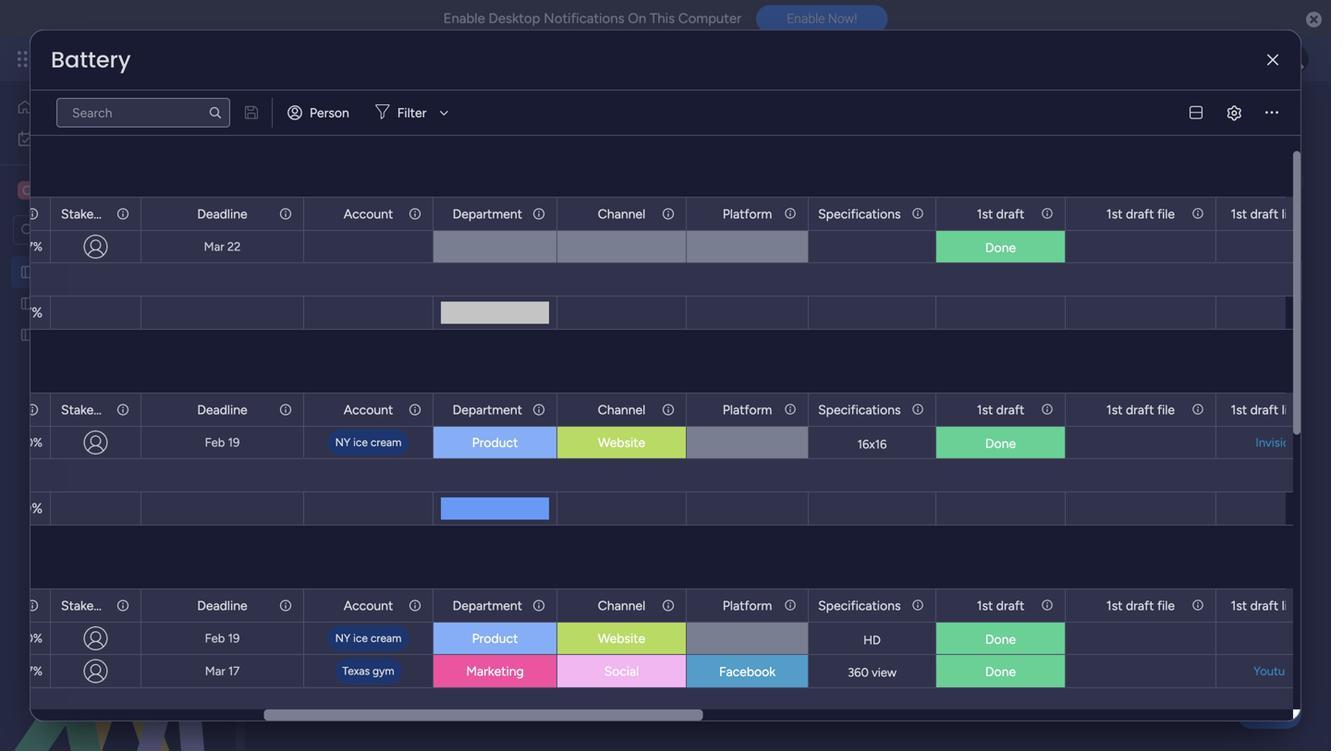 Task type: vqa. For each thing, say whether or not it's contained in the screenshot.
rightmost management
yes



Task type: describe. For each thing, give the bounding box(es) containing it.
3 account field from the top
[[339, 596, 398, 616]]

1 vertical spatial website
[[598, 435, 646, 451]]

enable for enable now!
[[787, 11, 825, 26]]

work
[[63, 131, 92, 147]]

1 account field from the top
[[339, 204, 398, 224]]

add
[[429, 222, 453, 238]]

arrow down image
[[433, 102, 455, 124]]

dapulse close image
[[1307, 11, 1323, 30]]

monday button
[[48, 35, 295, 83]]

1 19 from the top
[[228, 436, 240, 450]]

lottie animation element
[[0, 565, 236, 752]]

67
[[20, 664, 33, 679]]

2 ny from the top
[[335, 632, 351, 646]]

public board image for website homepage redesign
[[19, 326, 37, 344]]

creative for creative assets
[[43, 182, 100, 199]]

computer
[[679, 10, 742, 27]]

creative requests
[[43, 296, 146, 312]]

2 channel field from the top
[[594, 400, 650, 420]]

digital asset management (dam) inside list box
[[43, 265, 235, 280]]

0 horizontal spatial person button
[[280, 98, 361, 128]]

help
[[1253, 705, 1286, 724]]

v2 search image
[[522, 220, 536, 241]]

3 stakehoders field from the top
[[56, 596, 133, 616]]

numbers
[[307, 332, 385, 356]]

home link
[[11, 92, 225, 122]]

2 stakehoders field from the top
[[56, 400, 133, 420]]

1 horizontal spatial (dam)
[[677, 96, 771, 137]]

1 ny ice cream from the top
[[335, 436, 402, 449]]

1 deadline from the top
[[197, 206, 248, 222]]

2 deadline field from the top
[[193, 400, 252, 420]]

collapse board header image
[[1285, 174, 1299, 189]]

workspace image
[[18, 180, 36, 201]]

1 channel field from the top
[[594, 204, 650, 224]]

2 deadline from the top
[[197, 402, 248, 418]]

1 department field from the top
[[448, 204, 527, 224]]

2 department field from the top
[[448, 400, 527, 420]]

%
[[33, 664, 43, 679]]

invite
[[1210, 109, 1242, 124]]

1 horizontal spatial person
[[631, 223, 671, 238]]

texas gym
[[343, 665, 395, 678]]

0 vertical spatial website
[[43, 327, 91, 343]]

channel for first channel field from the top
[[598, 206, 646, 222]]

22
[[227, 240, 241, 254]]

2 19 from the top
[[228, 632, 240, 646]]

mar for mar 17
[[205, 664, 225, 679]]

marketing
[[466, 664, 524, 680]]

2 department from the top
[[453, 402, 523, 418]]

new asset
[[288, 223, 349, 238]]

angle down image
[[365, 224, 374, 237]]

list box containing digital asset management (dam)
[[0, 253, 236, 601]]

my work option
[[11, 124, 225, 154]]

v2 split view image
[[1190, 106, 1203, 120]]

column information image for third stakehoders field from the bottom of the page
[[116, 207, 130, 221]]

0 vertical spatial asset
[[381, 96, 459, 137]]

2 ny ice cream from the top
[[335, 632, 402, 646]]

mar 22
[[204, 240, 241, 254]]

1 horizontal spatial person button
[[601, 216, 682, 245]]

0 horizontal spatial person
[[310, 105, 349, 121]]

1 product from the top
[[472, 435, 518, 451]]

battery
[[51, 44, 131, 75]]

on
[[628, 10, 647, 27]]

Digital asset management (DAM) field
[[277, 96, 776, 137]]

column information image for 2nd department field from the bottom
[[532, 403, 547, 418]]

1 feb 19 from the top
[[205, 436, 240, 450]]

1 stakehoders field from the top
[[56, 204, 133, 224]]

enable now! button
[[757, 5, 888, 33]]

67 %
[[20, 664, 43, 679]]

workspace selection element
[[18, 179, 149, 202]]

Numbers field
[[302, 332, 389, 356]]

website homepage redesign
[[43, 327, 209, 343]]

1 vertical spatial management
[[117, 265, 194, 280]]

public board image for creative requests
[[19, 295, 37, 313]]

2 cream from the top
[[371, 632, 402, 646]]

2 vertical spatial website
[[598, 631, 646, 647]]

requests
[[96, 296, 146, 312]]

mar for mar 22
[[204, 240, 224, 254]]



Task type: locate. For each thing, give the bounding box(es) containing it.
filter button
[[368, 98, 455, 128], [687, 216, 775, 245]]

now!
[[829, 11, 858, 26]]

Deadline field
[[193, 204, 252, 224], [193, 400, 252, 420], [193, 596, 252, 616]]

management
[[467, 96, 670, 137], [117, 265, 194, 280]]

1 horizontal spatial filter button
[[687, 216, 775, 245]]

2 feb from the top
[[205, 632, 225, 646]]

0 vertical spatial digital asset management (dam)
[[281, 96, 771, 137]]

deadline field up mar 22
[[193, 204, 252, 224]]

1 ice from the top
[[353, 436, 368, 449]]

website
[[43, 327, 91, 343], [598, 435, 646, 451], [598, 631, 646, 647]]

mar 17
[[205, 664, 240, 679]]

0 horizontal spatial enable
[[444, 10, 485, 27]]

0 vertical spatial stakehoders
[[61, 206, 133, 222]]

account for third account field
[[344, 598, 393, 614]]

1 horizontal spatial management
[[467, 96, 670, 137]]

1 horizontal spatial filter
[[717, 223, 746, 238]]

2 vertical spatial channel
[[598, 598, 646, 614]]

my work link
[[11, 124, 225, 154]]

1 horizontal spatial asset
[[318, 223, 349, 238]]

0 vertical spatial 19
[[228, 436, 240, 450]]

2 product from the top
[[472, 631, 518, 647]]

2 vertical spatial stakehoders
[[61, 598, 133, 614]]

1
[[1253, 109, 1259, 124]]

public board image
[[19, 264, 37, 281], [19, 295, 37, 313], [19, 326, 37, 344]]

creative inside list box
[[43, 296, 92, 312]]

0 horizontal spatial digital
[[43, 265, 80, 280]]

john smith image
[[1280, 44, 1310, 74]]

0 vertical spatial ny
[[335, 436, 351, 449]]

enable now!
[[787, 11, 858, 26]]

deadline
[[197, 206, 248, 222], [197, 402, 248, 418], [197, 598, 248, 614]]

1 department from the top
[[453, 206, 523, 222]]

2 account from the top
[[344, 402, 393, 418]]

2 horizontal spatial asset
[[381, 96, 459, 137]]

widget
[[456, 222, 496, 238]]

0 vertical spatial person
[[310, 105, 349, 121]]

(dam)
[[677, 96, 771, 137], [197, 265, 235, 280]]

public board image up 67%
[[19, 264, 37, 281]]

filter left arrow down image
[[397, 105, 427, 121]]

0 vertical spatial feb 19
[[205, 436, 240, 450]]

0 vertical spatial ice
[[353, 436, 368, 449]]

select product image
[[17, 50, 35, 68]]

1 vertical spatial filter
[[717, 223, 746, 238]]

creative right 67%
[[43, 296, 92, 312]]

2 vertical spatial department
[[453, 598, 523, 614]]

my
[[43, 131, 60, 147]]

Search field
[[536, 218, 591, 243]]

1 vertical spatial ny ice cream
[[335, 632, 402, 646]]

column information image for third account field
[[408, 599, 423, 614]]

deadline field down redesign
[[193, 400, 252, 420]]

0 vertical spatial cream
[[371, 436, 402, 449]]

digital
[[281, 96, 373, 137], [43, 265, 80, 280]]

1 enable from the left
[[444, 10, 485, 27]]

c
[[22, 183, 31, 198]]

column information image for first channel field from the top
[[661, 207, 676, 221]]

asset inside new asset button
[[318, 223, 349, 238]]

ny left 6
[[335, 436, 351, 449]]

ice left 6
[[353, 436, 368, 449]]

0 vertical spatial creative
[[43, 182, 100, 199]]

Account field
[[339, 204, 398, 224], [339, 400, 398, 420], [339, 596, 398, 616]]

0 horizontal spatial digital asset management (dam)
[[43, 265, 235, 280]]

1 channel from the top
[[598, 206, 646, 222]]

0 vertical spatial account
[[344, 206, 393, 222]]

0 vertical spatial digital
[[281, 96, 373, 137]]

assets
[[104, 182, 146, 199]]

Filter dashboard by text search field
[[56, 98, 230, 128]]

cream
[[371, 436, 402, 449], [371, 632, 402, 646]]

stakehoders for third stakehoders field from the bottom of the page
[[61, 206, 133, 222]]

1 public board image from the top
[[19, 264, 37, 281]]

2 ice from the top
[[353, 632, 368, 646]]

3 channel field from the top
[[594, 596, 650, 616]]

channel for third channel field
[[598, 598, 646, 614]]

1 vertical spatial feb
[[205, 632, 225, 646]]

0 vertical spatial product
[[472, 435, 518, 451]]

deadline down redesign
[[197, 402, 248, 418]]

Department field
[[448, 204, 527, 224], [448, 400, 527, 420], [448, 596, 527, 616]]

0 vertical spatial department field
[[448, 204, 527, 224]]

ny ice cream
[[335, 436, 402, 449], [335, 632, 402, 646]]

digital inside list box
[[43, 265, 80, 280]]

2 vertical spatial deadline field
[[193, 596, 252, 616]]

2 enable from the left
[[787, 11, 825, 26]]

1 vertical spatial product
[[472, 631, 518, 647]]

Battery field
[[46, 44, 136, 75]]

this
[[650, 10, 675, 27]]

1 vertical spatial digital asset management (dam)
[[43, 265, 235, 280]]

account up angle down image
[[344, 206, 393, 222]]

product
[[472, 435, 518, 451], [472, 631, 518, 647]]

creative right c
[[43, 182, 100, 199]]

1 cream from the top
[[371, 436, 402, 449]]

1 vertical spatial person
[[631, 223, 671, 238]]

3 public board image from the top
[[19, 326, 37, 344]]

2 vertical spatial asset
[[83, 265, 114, 280]]

department up the "widget"
[[453, 206, 523, 222]]

ny
[[335, 436, 351, 449], [335, 632, 351, 646]]

public board image for digital asset management (dam)
[[19, 264, 37, 281]]

0 vertical spatial mar
[[204, 240, 224, 254]]

add widget button
[[395, 215, 505, 245]]

public board image down 67%
[[19, 326, 37, 344]]

filter left arrow down icon
[[717, 223, 746, 238]]

1 vertical spatial asset
[[318, 223, 349, 238]]

1 vertical spatial feb 19
[[205, 632, 240, 646]]

search image
[[208, 105, 223, 120]]

filter for arrow down icon
[[717, 223, 746, 238]]

1 vertical spatial department field
[[448, 400, 527, 420]]

19
[[228, 436, 240, 450], [228, 632, 240, 646]]

ny up texas
[[335, 632, 351, 646]]

0 vertical spatial filter
[[397, 105, 427, 121]]

homepage
[[94, 327, 156, 343]]

3 stakehoders from the top
[[61, 598, 133, 614]]

100%
[[8, 501, 43, 517]]

enable inside button
[[787, 11, 825, 26]]

2 stakehoders from the top
[[61, 402, 133, 418]]

1 account from the top
[[344, 206, 393, 222]]

asset
[[381, 96, 459, 137], [318, 223, 349, 238], [83, 265, 114, 280]]

creative for creative requests
[[43, 296, 92, 312]]

0 horizontal spatial filter button
[[368, 98, 455, 128]]

3 deadline field from the top
[[193, 596, 252, 616]]

0 vertical spatial management
[[467, 96, 670, 137]]

filter
[[397, 105, 427, 121], [717, 223, 746, 238]]

1 deadline field from the top
[[193, 204, 252, 224]]

2 vertical spatial public board image
[[19, 326, 37, 344]]

1 ny from the top
[[335, 436, 351, 449]]

home option
[[11, 92, 225, 122]]

Search in workspace field
[[39, 220, 154, 241]]

person button
[[280, 98, 361, 128], [601, 216, 682, 245]]

gym
[[373, 665, 395, 678]]

column information image for third department field from the top
[[532, 599, 547, 614]]

department
[[453, 206, 523, 222], [453, 402, 523, 418], [453, 598, 523, 614]]

monday
[[82, 49, 146, 69]]

1 vertical spatial ice
[[353, 632, 368, 646]]

arrow down image
[[753, 219, 775, 242]]

0 vertical spatial department
[[453, 206, 523, 222]]

2 account field from the top
[[339, 400, 398, 420]]

2 feb 19 from the top
[[205, 632, 240, 646]]

1 vertical spatial public board image
[[19, 295, 37, 313]]

account for 3rd account field from the bottom of the page
[[344, 206, 393, 222]]

2 channel from the top
[[598, 402, 646, 418]]

add widget
[[429, 222, 496, 238]]

2 vertical spatial channel field
[[594, 596, 650, 616]]

Channel field
[[594, 204, 650, 224], [594, 400, 650, 420], [594, 596, 650, 616]]

0 vertical spatial public board image
[[19, 264, 37, 281]]

more dots image
[[1266, 106, 1279, 120]]

my work
[[43, 131, 92, 147]]

enable for enable desktop notifications on this computer
[[444, 10, 485, 27]]

list box
[[0, 253, 236, 601]]

feb
[[205, 436, 225, 450], [205, 632, 225, 646]]

0 vertical spatial (dam)
[[677, 96, 771, 137]]

1 horizontal spatial digital
[[281, 96, 373, 137]]

feb 19
[[205, 436, 240, 450], [205, 632, 240, 646]]

2 public board image from the top
[[19, 295, 37, 313]]

deadline field up mar 17
[[193, 596, 252, 616]]

enable left now!
[[787, 11, 825, 26]]

3 account from the top
[[344, 598, 393, 614]]

deadline up mar 17
[[197, 598, 248, 614]]

account field right new
[[339, 204, 398, 224]]

creative assets
[[43, 182, 146, 199]]

1 vertical spatial person button
[[601, 216, 682, 245]]

help button
[[1238, 699, 1302, 730]]

option
[[0, 256, 236, 259]]

public board image left creative requests
[[19, 295, 37, 313]]

1 horizontal spatial digital asset management (dam)
[[281, 96, 771, 137]]

redesign
[[159, 327, 209, 343]]

1 vertical spatial deadline field
[[193, 400, 252, 420]]

0 horizontal spatial management
[[117, 265, 194, 280]]

department right 6
[[453, 402, 523, 418]]

1 vertical spatial channel
[[598, 402, 646, 418]]

1 vertical spatial creative
[[43, 296, 92, 312]]

person
[[310, 105, 349, 121], [631, 223, 671, 238]]

enable desktop notifications on this computer
[[444, 10, 742, 27]]

1 vertical spatial digital
[[43, 265, 80, 280]]

/
[[1245, 109, 1250, 124]]

6
[[387, 395, 408, 440]]

creative
[[43, 182, 100, 199], [43, 296, 92, 312]]

1 vertical spatial ny
[[335, 632, 351, 646]]

2 vertical spatial account field
[[339, 596, 398, 616]]

creative inside workspace selection element
[[43, 182, 100, 199]]

2 vertical spatial stakehoders field
[[56, 596, 133, 616]]

0 horizontal spatial asset
[[83, 265, 114, 280]]

stakehoders
[[61, 206, 133, 222], [61, 402, 133, 418], [61, 598, 133, 614]]

0 vertical spatial deadline
[[197, 206, 248, 222]]

column information image
[[116, 207, 130, 221], [661, 207, 676, 221], [25, 403, 40, 418], [532, 403, 547, 418], [408, 599, 423, 614], [532, 599, 547, 614]]

ice up texas
[[353, 632, 368, 646]]

0 vertical spatial ny ice cream
[[335, 436, 402, 449]]

2 vertical spatial department field
[[448, 596, 527, 616]]

0 vertical spatial person button
[[280, 98, 361, 128]]

home
[[41, 99, 76, 115]]

1 stakehoders from the top
[[61, 206, 133, 222]]

1 vertical spatial cream
[[371, 632, 402, 646]]

2 vertical spatial account
[[344, 598, 393, 614]]

mar left 17
[[205, 664, 225, 679]]

desktop
[[489, 10, 541, 27]]

account field down numbers field
[[339, 400, 398, 420]]

1 vertical spatial stakehoders field
[[56, 400, 133, 420]]

column information image
[[25, 207, 40, 221], [278, 207, 293, 221], [408, 207, 423, 221], [532, 207, 547, 221], [116, 403, 130, 418], [278, 403, 293, 418], [408, 403, 423, 418], [661, 403, 676, 418], [25, 599, 40, 614], [116, 599, 130, 614], [278, 599, 293, 614], [661, 599, 676, 614]]

account down numbers field
[[344, 402, 393, 418]]

1 vertical spatial account
[[344, 402, 393, 418]]

channel for 2nd channel field from the top
[[598, 402, 646, 418]]

1 horizontal spatial enable
[[787, 11, 825, 26]]

enable left desktop
[[444, 10, 485, 27]]

1 vertical spatial (dam)
[[197, 265, 235, 280]]

0 horizontal spatial (dam)
[[197, 265, 235, 280]]

1 vertical spatial 19
[[228, 632, 240, 646]]

1 vertical spatial department
[[453, 402, 523, 418]]

invite / 1 button
[[1175, 102, 1267, 131]]

3 channel from the top
[[598, 598, 646, 614]]

filter for arrow down image
[[397, 105, 427, 121]]

notifications
[[544, 10, 625, 27]]

dapulse x slim image
[[1268, 53, 1279, 67]]

stakehoders for second stakehoders field from the top of the page
[[61, 402, 133, 418]]

digital asset management (dam)
[[281, 96, 771, 137], [43, 265, 235, 280]]

enable
[[444, 10, 485, 27], [787, 11, 825, 26]]

invite / 1
[[1210, 109, 1259, 124]]

deadline up mar 22
[[197, 206, 248, 222]]

texas
[[343, 665, 370, 678]]

2 vertical spatial deadline
[[197, 598, 248, 614]]

0 vertical spatial channel
[[598, 206, 646, 222]]

0 vertical spatial deadline field
[[193, 204, 252, 224]]

channel
[[598, 206, 646, 222], [598, 402, 646, 418], [598, 598, 646, 614]]

3 deadline from the top
[[197, 598, 248, 614]]

1 vertical spatial channel field
[[594, 400, 650, 420]]

Stakehoders field
[[56, 204, 133, 224], [56, 400, 133, 420], [56, 596, 133, 616]]

account
[[344, 206, 393, 222], [344, 402, 393, 418], [344, 598, 393, 614]]

stakehoders for third stakehoders field
[[61, 598, 133, 614]]

social
[[604, 664, 639, 680]]

0 horizontal spatial filter
[[397, 105, 427, 121]]

0 vertical spatial filter button
[[368, 98, 455, 128]]

1 vertical spatial mar
[[205, 664, 225, 679]]

1 feb from the top
[[205, 436, 225, 450]]

mar
[[204, 240, 224, 254], [205, 664, 225, 679]]

new asset button
[[280, 216, 356, 245]]

account field up texas gym
[[339, 596, 398, 616]]

new
[[288, 223, 315, 238]]

3 department from the top
[[453, 598, 523, 614]]

1 vertical spatial filter button
[[687, 216, 775, 245]]

1 vertical spatial account field
[[339, 400, 398, 420]]

1 vertical spatial deadline
[[197, 402, 248, 418]]

0 vertical spatial account field
[[339, 204, 398, 224]]

ice
[[353, 436, 368, 449], [353, 632, 368, 646]]

3 department field from the top
[[448, 596, 527, 616]]

lottie animation image
[[0, 565, 236, 752]]

department up marketing
[[453, 598, 523, 614]]

mar left 22 on the top of the page
[[204, 240, 224, 254]]

0 vertical spatial feb
[[205, 436, 225, 450]]

1 vertical spatial stakehoders
[[61, 402, 133, 418]]

17
[[228, 664, 240, 679]]

account for second account field from the bottom of the page
[[344, 402, 393, 418]]

account up texas gym
[[344, 598, 393, 614]]

0 vertical spatial stakehoders field
[[56, 204, 133, 224]]

0 vertical spatial channel field
[[594, 204, 650, 224]]

(dam) inside list box
[[197, 265, 235, 280]]

None search field
[[56, 98, 230, 128]]

67%
[[16, 305, 43, 321]]



